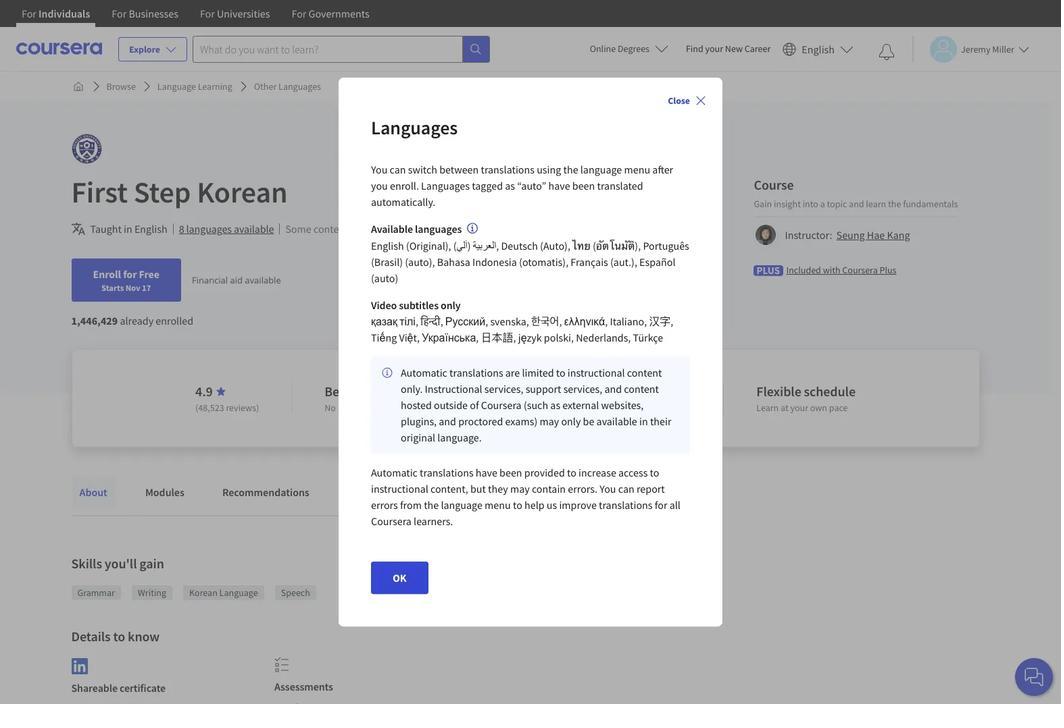 Task type: vqa. For each thing, say whether or not it's contained in the screenshot.
first multiple from the right
no



Task type: describe. For each thing, give the bounding box(es) containing it.
8 languages available button
[[179, 221, 274, 237]]

may inside automatic translations are limited to instructional content only. instructional services, support services, and content hosted outside of coursera (such as external websites, plugins, and proctored exams) may only be available in their original language.
[[540, 415, 559, 429]]

no
[[325, 402, 336, 414]]

0 horizontal spatial language
[[157, 80, 196, 93]]

necessary
[[419, 402, 458, 414]]

have inside the 'you can switch between translations using the language menu after you enroll. languages tagged as "auto" have been translated automatically.'
[[549, 179, 570, 192]]

in inside automatic translations are limited to instructional content only. instructional services, support services, and content hosted outside of coursera (such as external websites, plugins, and proctored exams) may only be available in their original language.
[[639, 415, 648, 429]]

the inside course gain insight into a topic and learn the fundamentals
[[888, 198, 901, 210]]

hae
[[867, 228, 885, 242]]

browse link
[[101, 74, 141, 99]]

learn
[[757, 402, 779, 414]]

reviews link
[[436, 478, 490, 508]]

coursera inside automatic translations have been provided to increase access to instructional content, but they may contain errors. you can report errors from the language menu to help us improve translations for all coursera learners.
[[371, 515, 412, 529]]

only inside automatic translations are limited to instructional content only. instructional services, support services, and content hosted outside of coursera (such as external websites, plugins, and proctored exams) may only be available in their original language.
[[561, 415, 581, 429]]

can inside automatic translations have been provided to increase access to instructional content, but they may contain errors. you can report errors from the language menu to help us improve translations for all coursera learners.
[[618, 483, 634, 496]]

8
[[179, 222, 184, 236]]

0 horizontal spatial in
[[124, 222, 132, 236]]

provided
[[524, 467, 565, 480]]

included with coursera plus
[[786, 264, 897, 276]]

0 vertical spatial your
[[705, 43, 723, 55]]

aid
[[230, 274, 243, 287]]

previous
[[338, 402, 372, 414]]

subtitles
[[399, 299, 439, 313]]

17 inside approx. 17 hours to complete 3 weeks at 5 hours a week
[[571, 383, 584, 400]]

hosted
[[401, 399, 432, 413]]

contain
[[532, 483, 566, 496]]

find your new career
[[686, 43, 771, 55]]

step
[[134, 174, 191, 211]]

việt,
[[399, 331, 420, 345]]

translations inside automatic translations are limited to instructional content only. instructional services, support services, and content hosted outside of coursera (such as external websites, plugins, and proctored exams) may only be available in their original language.
[[450, 367, 503, 380]]

outside
[[434, 399, 468, 413]]

are
[[505, 367, 520, 380]]

1 vertical spatial translated
[[403, 222, 449, 236]]

gain
[[754, 198, 772, 210]]

help
[[525, 499, 545, 513]]

experience
[[374, 402, 417, 414]]

course gain insight into a topic and learn the fundamentals
[[754, 176, 958, 210]]

5
[[567, 402, 571, 414]]

1 vertical spatial english
[[134, 222, 167, 236]]

coursera inside automatic translations are limited to instructional content only. instructional services, support services, and content hosted outside of coursera (such as external websites, plugins, and proctored exams) may only be available in their original language.
[[481, 399, 522, 413]]

for governments
[[292, 7, 369, 20]]

your inside flexible schedule learn at your own pace
[[790, 402, 808, 414]]

at inside approx. 17 hours to complete 3 weeks at 5 hours a week
[[557, 402, 565, 414]]

1,446,429 already enrolled
[[71, 314, 193, 328]]

plugins,
[[401, 415, 437, 429]]

seung hae kang image
[[756, 225, 776, 245]]

learn
[[866, 198, 886, 210]]

nov
[[125, 283, 140, 293]]

0 horizontal spatial and
[[439, 415, 456, 429]]

approx.
[[524, 383, 568, 400]]

1 vertical spatial languages
[[371, 115, 458, 140]]

you'll
[[105, 556, 137, 572]]

available inside automatic translations are limited to instructional content only. instructional services, support services, and content hosted outside of coursera (such as external websites, plugins, and proctored exams) may only be available in their original language.
[[597, 415, 637, 429]]

for for universities
[[200, 7, 215, 20]]

gain
[[139, 556, 164, 572]]

(auto),
[[540, 240, 570, 253]]

deutsch
[[501, 240, 538, 253]]

translated inside the 'you can switch between translations using the language menu after you enroll. languages tagged as "auto" have been translated automatically.'
[[597, 179, 643, 192]]

their
[[650, 415, 671, 429]]

report
[[637, 483, 665, 496]]

한국어,
[[531, 315, 562, 329]]

learners.
[[414, 515, 453, 529]]

at inside flexible schedule learn at your own pace
[[781, 402, 789, 414]]

ok button
[[371, 563, 428, 595]]

errors
[[371, 499, 398, 513]]

english (original), العربية (آلي), deutsch (auto), ไทย (อัตโนมัติ), português (brasil) (auto), bahasa indonesia (otomatis), français (aut.), español (auto)
[[371, 240, 689, 285]]

coursera plus image
[[754, 265, 784, 276]]

writing
[[138, 587, 166, 600]]

0 vertical spatial content
[[314, 222, 348, 236]]

0 horizontal spatial may
[[351, 222, 370, 236]]

of
[[470, 399, 479, 413]]

enroll
[[93, 268, 121, 281]]

english for english
[[802, 42, 835, 56]]

businesses
[[129, 7, 178, 20]]

português
[[643, 240, 689, 253]]

(brasil)
[[371, 256, 403, 269]]

as inside automatic translations are limited to instructional content only. instructional services, support services, and content hosted outside of coursera (such as external websites, plugins, and proctored exams) may only be available in their original language.
[[550, 399, 560, 413]]

languages inside the 'you can switch between translations using the language menu after you enroll. languages tagged as "auto" have been translated automatically.'
[[421, 179, 470, 192]]

governments
[[309, 7, 369, 20]]

for universities
[[200, 7, 270, 20]]

can inside the 'you can switch between translations using the language menu after you enroll. languages tagged as "auto" have been translated automatically.'
[[390, 163, 406, 176]]

language inside automatic translations have been provided to increase access to instructional content, but they may contain errors. you can report errors from the language menu to help us improve translations for all coursera learners.
[[441, 499, 483, 513]]

switch
[[408, 163, 437, 176]]

українська,
[[422, 331, 479, 345]]

you
[[371, 179, 388, 192]]

ok
[[393, 572, 407, 586]]

for for governments
[[292, 7, 306, 20]]

first step korean
[[71, 174, 288, 211]]

websites,
[[601, 399, 644, 413]]

2 services, from the left
[[563, 383, 602, 396]]

1 vertical spatial hours
[[573, 402, 596, 414]]

insight
[[774, 198, 801, 210]]

all
[[670, 499, 681, 513]]

have inside automatic translations have been provided to increase access to instructional content, but they may contain errors. you can report errors from the language menu to help us improve translations for all coursera learners.
[[476, 467, 497, 480]]

shareable certificate
[[71, 682, 166, 695]]

for inside automatic translations have been provided to increase access to instructional content, but they may contain errors. you can report errors from the language menu to help us improve translations for all coursera learners.
[[655, 499, 667, 513]]

available for financial aid available
[[245, 274, 281, 287]]

1,446,429
[[71, 314, 118, 328]]

0 horizontal spatial be
[[390, 222, 401, 236]]

language inside the 'you can switch between translations using the language menu after you enroll. languages tagged as "auto" have been translated automatically.'
[[580, 163, 622, 176]]

shareable
[[71, 682, 118, 695]]

individuals
[[39, 7, 90, 20]]

to left help
[[513, 499, 522, 513]]

ไทย
[[573, 240, 591, 253]]

languages inside other languages link
[[279, 80, 321, 93]]

(48,523 reviews)
[[195, 402, 259, 414]]

korean language
[[189, 587, 258, 600]]

speech
[[281, 587, 310, 600]]

you can switch between translations using the language menu after you enroll. languages tagged as "auto" have been translated automatically.
[[371, 163, 673, 209]]

only.
[[401, 383, 423, 396]]

menu inside the 'you can switch between translations using the language menu after you enroll. languages tagged as "auto" have been translated automatically.'
[[624, 163, 650, 176]]

video
[[371, 299, 397, 313]]

1 horizontal spatial and
[[605, 383, 622, 396]]

into
[[803, 198, 818, 210]]

to left know
[[113, 629, 125, 645]]

8 languages available
[[179, 222, 274, 236]]

automatically.
[[371, 195, 436, 209]]

starts
[[101, 283, 124, 293]]

more information on translated content image
[[467, 223, 478, 234]]

original
[[401, 431, 435, 445]]

日本語,
[[481, 331, 516, 345]]



Task type: locate. For each thing, give the bounding box(es) containing it.
available left some
[[234, 222, 274, 236]]

0 horizontal spatial only
[[441, 299, 461, 313]]

automatic translations have been provided to increase access to instructional content, but they may contain errors. you can report errors from the language menu to help us improve translations for all coursera learners.
[[371, 467, 681, 529]]

0 vertical spatial in
[[124, 222, 132, 236]]

language learning link
[[152, 74, 238, 99]]

first
[[71, 174, 128, 211]]

0 vertical spatial may
[[351, 222, 370, 236]]

17 up 5
[[571, 383, 584, 400]]

as inside the 'you can switch between translations using the language menu after you enroll. languages tagged as "auto" have been translated automatically.'
[[505, 179, 515, 192]]

instructional inside automatic translations are limited to instructional content only. instructional services, support services, and content hosted outside of coursera (such as external websites, plugins, and proctored exams) may only be available in their original language.
[[568, 367, 625, 380]]

reviews
[[444, 486, 482, 499]]

to inside approx. 17 hours to complete 3 weeks at 5 hours a week
[[623, 383, 635, 400]]

been right "auto"
[[572, 179, 595, 192]]

1 vertical spatial can
[[618, 483, 634, 496]]

汉字,
[[649, 315, 673, 329]]

been inside the 'you can switch between translations using the language menu after you enroll. languages tagged as "auto" have been translated automatically.'
[[572, 179, 595, 192]]

errors.
[[568, 483, 598, 496]]

english inside english (original), العربية (آلي), deutsch (auto), ไทย (อัตโนมัติ), português (brasil) (auto), bahasa indonesia (otomatis), français (aut.), español (auto)
[[371, 240, 404, 253]]

some content may not be translated
[[285, 222, 449, 236]]

ελληνικά,
[[564, 315, 608, 329]]

türkçe
[[633, 331, 663, 345]]

only inside video subtitles only қазақ тілі, हिन्दी, русский, svenska, 한국어, ελληνικά, italiano, 汉字, tiếng việt, українська, 日本語, język polski, nederlands, türkçe
[[441, 299, 461, 313]]

2 horizontal spatial english
[[802, 42, 835, 56]]

0 vertical spatial languages
[[279, 80, 321, 93]]

english right 'career'
[[802, 42, 835, 56]]

instructional inside automatic translations have been provided to increase access to instructional content, but they may contain errors. you can report errors from the language menu to help us improve translations for all coursera learners.
[[371, 483, 428, 496]]

find your new career link
[[679, 41, 778, 57]]

0 vertical spatial english
[[802, 42, 835, 56]]

external
[[563, 399, 599, 413]]

some
[[285, 222, 311, 236]]

other languages
[[254, 80, 321, 93]]

0 vertical spatial 17
[[142, 283, 151, 293]]

automatic for automatic translations are limited to instructional content only. instructional services, support services, and content hosted outside of coursera (such as external websites, plugins, and proctored exams) may only be available in their original language.
[[401, 367, 447, 380]]

tagged
[[472, 179, 503, 192]]

content,
[[431, 483, 468, 496]]

korean right writing
[[189, 587, 218, 600]]

2 horizontal spatial may
[[540, 415, 559, 429]]

0 horizontal spatial your
[[705, 43, 723, 55]]

0 vertical spatial as
[[505, 179, 515, 192]]

3 for from the left
[[200, 7, 215, 20]]

as left 5
[[550, 399, 560, 413]]

plus
[[880, 264, 897, 276]]

for inside enroll for free starts nov 17
[[123, 268, 137, 281]]

for left the 'all'
[[655, 499, 667, 513]]

1 vertical spatial as
[[550, 399, 560, 413]]

(48,523
[[195, 402, 224, 414]]

available down "week"
[[597, 415, 637, 429]]

0 horizontal spatial a
[[598, 402, 603, 414]]

1 vertical spatial for
[[655, 499, 667, 513]]

only down 5
[[561, 415, 581, 429]]

language right using
[[580, 163, 622, 176]]

instructor: seung hae kang
[[785, 228, 910, 242]]

in
[[124, 222, 132, 236], [639, 415, 648, 429]]

using
[[537, 163, 561, 176]]

1 vertical spatial have
[[476, 467, 497, 480]]

to up report
[[650, 467, 659, 480]]

languages inside button
[[186, 222, 232, 236]]

2 vertical spatial content
[[624, 383, 659, 396]]

1 services, from the left
[[485, 383, 523, 396]]

1 horizontal spatial services,
[[563, 383, 602, 396]]

available right aid
[[245, 274, 281, 287]]

instructional up approx. 17 hours to complete 3 weeks at 5 hours a week
[[568, 367, 625, 380]]

17 inside enroll for free starts nov 17
[[142, 283, 151, 293]]

translations up instructional
[[450, 367, 503, 380]]

0 vertical spatial coursera
[[842, 264, 878, 276]]

the up the learners. at the bottom left of page
[[424, 499, 439, 513]]

close button
[[663, 88, 712, 113]]

languages right 8
[[186, 222, 232, 236]]

automatic translations are limited to instructional content only. instructional services, support services, and content hosted outside of coursera (such as external websites, plugins, and proctored exams) may only be available in their original language.
[[401, 367, 671, 445]]

0 vertical spatial hours
[[587, 383, 620, 400]]

fundamentals
[[903, 198, 958, 210]]

in left "their"
[[639, 415, 648, 429]]

the inside the 'you can switch between translations using the language menu after you enroll. languages tagged as "auto" have been translated automatically.'
[[563, 163, 578, 176]]

and inside course gain insight into a topic and learn the fundamentals
[[849, 198, 864, 210]]

the inside automatic translations have been provided to increase access to instructional content, but they may contain errors. you can report errors from the language menu to help us improve translations for all coursera learners.
[[424, 499, 439, 513]]

hours up "week"
[[587, 383, 620, 400]]

0 vertical spatial been
[[572, 179, 595, 192]]

after
[[652, 163, 673, 176]]

services, down are
[[485, 383, 523, 396]]

0 horizontal spatial language
[[441, 499, 483, 513]]

coursera down errors
[[371, 515, 412, 529]]

0 vertical spatial the
[[563, 163, 578, 176]]

can down access
[[618, 483, 634, 496]]

korean up 8 languages available
[[197, 174, 288, 211]]

course
[[754, 176, 794, 193]]

translations up content,
[[420, 467, 474, 480]]

available languages
[[371, 222, 462, 236]]

polski,
[[544, 331, 574, 345]]

you down increase
[[600, 483, 616, 496]]

1 for from the left
[[22, 7, 36, 20]]

for left individuals
[[22, 7, 36, 20]]

languages inside dialog
[[415, 222, 462, 236]]

1 vertical spatial available
[[245, 274, 281, 287]]

menu inside automatic translations have been provided to increase access to instructional content, but they may contain errors. you can report errors from the language menu to help us improve translations for all coursera learners.
[[485, 499, 511, 513]]

instructional up from
[[371, 483, 428, 496]]

1 horizontal spatial for
[[655, 499, 667, 513]]

translated up (original),
[[403, 222, 449, 236]]

flexible
[[757, 383, 801, 400]]

2 vertical spatial languages
[[421, 179, 470, 192]]

menu left after
[[624, 163, 650, 176]]

to right limited
[[556, 367, 566, 380]]

at right learn
[[781, 402, 789, 414]]

None search field
[[193, 35, 490, 63]]

hours right 5
[[573, 402, 596, 414]]

1 vertical spatial the
[[888, 198, 901, 210]]

0 horizontal spatial english
[[134, 222, 167, 236]]

languages down between
[[421, 179, 470, 192]]

(otomatis),
[[519, 256, 569, 269]]

been up they
[[500, 467, 522, 480]]

language down content,
[[441, 499, 483, 513]]

1 vertical spatial only
[[561, 415, 581, 429]]

a right into
[[820, 198, 825, 210]]

1 horizontal spatial instructional
[[568, 367, 625, 380]]

content right some
[[314, 222, 348, 236]]

beginner level no previous experience necessary
[[325, 383, 458, 414]]

languages up switch on the top left of page
[[371, 115, 458, 140]]

automatic inside automatic translations are limited to instructional content only. instructional services, support services, and content hosted outside of coursera (such as external websites, plugins, and proctored exams) may only be available in their original language.
[[401, 367, 447, 380]]

4 for from the left
[[292, 7, 306, 20]]

but
[[470, 483, 486, 496]]

to
[[556, 367, 566, 380], [623, 383, 635, 400], [567, 467, 576, 480], [650, 467, 659, 480], [513, 499, 522, 513], [113, 629, 125, 645]]

4.9
[[195, 383, 213, 400]]

(such
[[524, 399, 548, 413]]

1 vertical spatial language
[[219, 587, 258, 600]]

17 right nov
[[142, 283, 151, 293]]

your
[[705, 43, 723, 55], [790, 402, 808, 414]]

0 vertical spatial available
[[234, 222, 274, 236]]

languages for available
[[415, 222, 462, 236]]

been
[[572, 179, 595, 192], [500, 467, 522, 480]]

english
[[802, 42, 835, 56], [134, 222, 167, 236], [371, 240, 404, 253]]

your right find
[[705, 43, 723, 55]]

coursera left plus
[[842, 264, 878, 276]]

0 vertical spatial language
[[157, 80, 196, 93]]

1 vertical spatial content
[[627, 367, 662, 380]]

can up enroll.
[[390, 163, 406, 176]]

1 vertical spatial and
[[605, 383, 622, 396]]

only up the русский,
[[441, 299, 461, 313]]

menu
[[624, 163, 650, 176], [485, 499, 511, 513]]

automatic up only.
[[401, 367, 447, 380]]

automatic translations are limited to instructional content only. instructional services, support services, and content hosted outside of coursera (such as external websites, plugins, and proctored exams) may only be available in their original language. element
[[371, 357, 690, 454]]

you inside the 'you can switch between translations using the language menu after you enroll. languages tagged as "auto" have been translated automatically.'
[[371, 163, 388, 176]]

1 horizontal spatial the
[[563, 163, 578, 176]]

languages dialog
[[339, 77, 723, 627]]

0 horizontal spatial at
[[557, 402, 565, 414]]

2 vertical spatial english
[[371, 240, 404, 253]]

exams)
[[505, 415, 538, 429]]

0 vertical spatial you
[[371, 163, 388, 176]]

español
[[639, 256, 676, 269]]

seung
[[837, 228, 865, 242]]

language
[[580, 163, 622, 176], [441, 499, 483, 513]]

0 vertical spatial automatic
[[401, 367, 447, 380]]

1 horizontal spatial you
[[600, 483, 616, 496]]

1 vertical spatial korean
[[189, 587, 218, 600]]

for
[[123, 268, 137, 281], [655, 499, 667, 513]]

indonesia
[[472, 256, 517, 269]]

may up help
[[510, 483, 530, 496]]

0 horizontal spatial been
[[500, 467, 522, 480]]

тілі,
[[400, 315, 418, 329]]

for left the businesses
[[112, 7, 127, 20]]

2 vertical spatial the
[[424, 499, 439, 513]]

2 at from the left
[[781, 402, 789, 414]]

1 horizontal spatial in
[[639, 415, 648, 429]]

languages up (original),
[[415, 222, 462, 236]]

a inside approx. 17 hours to complete 3 weeks at 5 hours a week
[[598, 402, 603, 414]]

english button
[[778, 27, 859, 71]]

content up the complete
[[627, 367, 662, 380]]

video subtitles only қазақ тілі, हिन्दी, русский, svenska, 한국어, ελληνικά, italiano, 汉字, tiếng việt, українська, 日本語, język polski, nederlands, türkçe
[[371, 299, 673, 345]]

automatic up testimonials
[[371, 467, 418, 480]]

1 horizontal spatial language
[[580, 163, 622, 176]]

translations up tagged
[[481, 163, 535, 176]]

english inside button
[[802, 42, 835, 56]]

english up (brasil)
[[371, 240, 404, 253]]

as
[[505, 179, 515, 192], [550, 399, 560, 413]]

1 vertical spatial instructional
[[371, 483, 428, 496]]

available for 8 languages available
[[234, 222, 274, 236]]

automatic inside automatic translations have been provided to increase access to instructional content, but they may contain errors. you can report errors from the language menu to help us improve translations for all coursera learners.
[[371, 467, 418, 480]]

been inside automatic translations have been provided to increase access to instructional content, but they may contain errors. you can report errors from the language menu to help us improve translations for all coursera learners.
[[500, 467, 522, 480]]

menu down they
[[485, 499, 511, 513]]

included with coursera plus link
[[786, 263, 897, 277]]

instructional
[[568, 367, 625, 380], [371, 483, 428, 496]]

1 horizontal spatial menu
[[624, 163, 650, 176]]

0 horizontal spatial services,
[[485, 383, 523, 396]]

for businesses
[[112, 7, 178, 20]]

1 horizontal spatial english
[[371, 240, 404, 253]]

1 vertical spatial automatic
[[371, 467, 418, 480]]

0 horizontal spatial the
[[424, 499, 439, 513]]

improve
[[559, 499, 597, 513]]

0 horizontal spatial coursera
[[371, 515, 412, 529]]

you inside automatic translations have been provided to increase access to instructional content, but they may contain errors. you can report errors from the language menu to help us improve translations for all coursera learners.
[[600, 483, 616, 496]]

0 horizontal spatial you
[[371, 163, 388, 176]]

translated up (อัตโนมัติ),
[[597, 179, 643, 192]]

automatic for automatic translations have been provided to increase access to instructional content, but they may contain errors. you can report errors from the language menu to help us improve translations for all coursera learners.
[[371, 467, 418, 480]]

have up but
[[476, 467, 497, 480]]

1 vertical spatial menu
[[485, 499, 511, 513]]

be down external
[[583, 415, 594, 429]]

english for english (original), العربية (آلي), deutsch (auto), ไทย (อัตโนมัติ), português (brasil) (auto), bahasa indonesia (otomatis), français (aut.), español (auto)
[[371, 240, 404, 253]]

services, up external
[[563, 383, 602, 396]]

(auto),
[[405, 256, 435, 269]]

your left own
[[790, 402, 808, 414]]

0 horizontal spatial translated
[[403, 222, 449, 236]]

schedule
[[804, 383, 856, 400]]

have down using
[[549, 179, 570, 192]]

(aut.),
[[610, 256, 637, 269]]

0 vertical spatial and
[[849, 198, 864, 210]]

language.
[[437, 431, 482, 445]]

1 horizontal spatial translated
[[597, 179, 643, 192]]

other languages link
[[249, 74, 326, 99]]

yonsei university image
[[71, 134, 102, 164]]

languages for 8
[[186, 222, 232, 236]]

1 at from the left
[[557, 402, 565, 414]]

for for businesses
[[112, 7, 127, 20]]

1 horizontal spatial a
[[820, 198, 825, 210]]

may
[[351, 222, 370, 236], [540, 415, 559, 429], [510, 483, 530, 496]]

tiếng
[[371, 331, 397, 345]]

1 horizontal spatial been
[[572, 179, 595, 192]]

1 horizontal spatial as
[[550, 399, 560, 413]]

0 horizontal spatial languages
[[186, 222, 232, 236]]

0 horizontal spatial menu
[[485, 499, 511, 513]]

language left speech
[[219, 587, 258, 600]]

reviews)
[[226, 402, 259, 414]]

career
[[745, 43, 771, 55]]

қазақ
[[371, 315, 397, 329]]

may down weeks
[[540, 415, 559, 429]]

1 vertical spatial been
[[500, 467, 522, 480]]

0 horizontal spatial as
[[505, 179, 515, 192]]

languages right other
[[279, 80, 321, 93]]

1 horizontal spatial have
[[549, 179, 570, 192]]

1 horizontal spatial only
[[561, 415, 581, 429]]

0 vertical spatial can
[[390, 163, 406, 176]]

0 horizontal spatial have
[[476, 467, 497, 480]]

1 vertical spatial a
[[598, 402, 603, 414]]

pace
[[829, 402, 848, 414]]

at left 5
[[557, 402, 565, 414]]

1 horizontal spatial can
[[618, 483, 634, 496]]

1 vertical spatial 17
[[571, 383, 584, 400]]

translations down report
[[599, 499, 653, 513]]

1 horizontal spatial be
[[583, 415, 594, 429]]

1 vertical spatial you
[[600, 483, 616, 496]]

to up errors.
[[567, 467, 576, 480]]

coursera image
[[16, 38, 102, 60]]

chat with us image
[[1023, 667, 1045, 689]]

0 vertical spatial korean
[[197, 174, 288, 211]]

in right taught
[[124, 222, 132, 236]]

1 horizontal spatial 17
[[571, 383, 584, 400]]

banner navigation
[[11, 0, 380, 37]]

1 vertical spatial in
[[639, 415, 648, 429]]

and up websites,
[[605, 383, 622, 396]]

language
[[157, 80, 196, 93], [219, 587, 258, 600]]

1 horizontal spatial coursera
[[481, 399, 522, 413]]

0 vertical spatial a
[[820, 198, 825, 210]]

support
[[526, 383, 561, 396]]

instructor:
[[785, 228, 832, 242]]

2 vertical spatial may
[[510, 483, 530, 496]]

as left "auto"
[[505, 179, 515, 192]]

show notifications image
[[879, 44, 895, 60]]

between
[[439, 163, 479, 176]]

the right learn
[[888, 198, 901, 210]]

and down necessary at the bottom left of page
[[439, 415, 456, 429]]

you up you
[[371, 163, 388, 176]]

weeks
[[530, 402, 555, 414]]

may inside automatic translations have been provided to increase access to instructional content, but they may contain errors. you can report errors from the language menu to help us improve translations for all coursera learners.
[[510, 483, 530, 496]]

be right not
[[390, 222, 401, 236]]

to up "week"
[[623, 383, 635, 400]]

(آلي),
[[453, 240, 499, 253]]

0 vertical spatial only
[[441, 299, 461, 313]]

coursera left 3
[[481, 399, 522, 413]]

details
[[71, 629, 111, 645]]

be inside automatic translations are limited to instructional content only. instructional services, support services, and content hosted outside of coursera (such as external websites, plugins, and proctored exams) may only be available in their original language.
[[583, 415, 594, 429]]

may left not
[[351, 222, 370, 236]]

0 vertical spatial have
[[549, 179, 570, 192]]

taught in english
[[90, 222, 167, 236]]

available inside button
[[234, 222, 274, 236]]

home image
[[73, 81, 83, 92]]

a left "week"
[[598, 402, 603, 414]]

2 for from the left
[[112, 7, 127, 20]]

русский,
[[445, 315, 488, 329]]

a inside course gain insight into a topic and learn the fundamentals
[[820, 198, 825, 210]]

skills
[[71, 556, 102, 572]]

0 horizontal spatial can
[[390, 163, 406, 176]]

with
[[823, 264, 841, 276]]

1 horizontal spatial language
[[219, 587, 258, 600]]

english left 8
[[134, 222, 167, 236]]

access
[[618, 467, 648, 480]]

2 horizontal spatial coursera
[[842, 264, 878, 276]]

for left universities
[[200, 7, 215, 20]]

content up websites,
[[624, 383, 659, 396]]

0 vertical spatial menu
[[624, 163, 650, 176]]

2 vertical spatial coursera
[[371, 515, 412, 529]]

and right "topic"
[[849, 198, 864, 210]]

for individuals
[[22, 7, 90, 20]]

for up nov
[[123, 268, 137, 281]]

0 vertical spatial instructional
[[568, 367, 625, 380]]

for for individuals
[[22, 7, 36, 20]]

browse
[[106, 80, 136, 93]]

translations inside the 'you can switch between translations using the language menu after you enroll. languages tagged as "auto" have been translated automatically.'
[[481, 163, 535, 176]]

to inside automatic translations are limited to instructional content only. instructional services, support services, and content hosted outside of coursera (such as external websites, plugins, and proctored exams) may only be available in their original language.
[[556, 367, 566, 380]]

1 vertical spatial may
[[540, 415, 559, 429]]

the right using
[[563, 163, 578, 176]]

financial aid available
[[192, 274, 281, 287]]

0 vertical spatial language
[[580, 163, 622, 176]]

0 vertical spatial be
[[390, 222, 401, 236]]

for left governments
[[292, 7, 306, 20]]

language left 'learning'
[[157, 80, 196, 93]]

0 horizontal spatial 17
[[142, 283, 151, 293]]

proctored
[[458, 415, 503, 429]]



